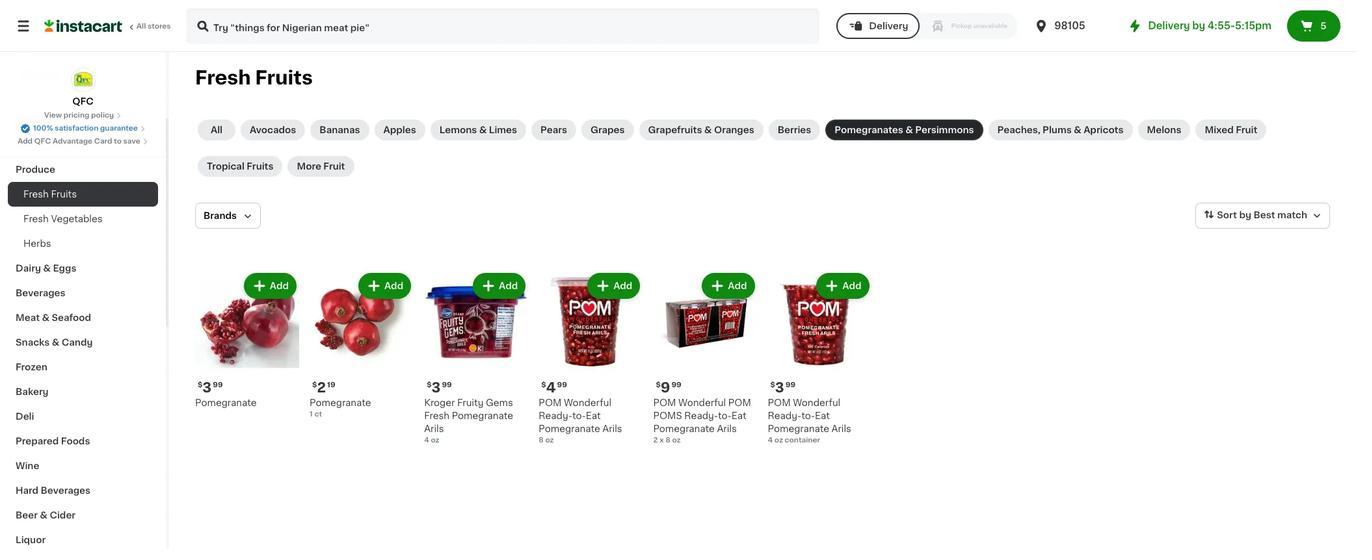 Task type: describe. For each thing, give the bounding box(es) containing it.
delivery button
[[837, 13, 920, 39]]

add button for pomegranate
[[703, 275, 754, 298]]

to- for 3
[[802, 412, 815, 421]]

poms
[[653, 412, 682, 421]]

pom for 9
[[653, 399, 676, 408]]

bakery link
[[8, 380, 158, 405]]

qfc logo image
[[71, 68, 95, 92]]

view
[[44, 112, 62, 119]]

& for limes
[[479, 126, 487, 135]]

pomegranate inside kroger fruity gems fresh pomegranate arils 4 oz
[[452, 412, 513, 421]]

peaches, plums & apricots
[[998, 126, 1124, 135]]

pom wonderful ready-to-eat pomegranate arils 4 oz container
[[768, 399, 851, 444]]

recipes
[[16, 116, 54, 125]]

$ for oz
[[427, 382, 432, 389]]

arils inside the pom wonderful ready-to-eat pomegranate arils 4 oz container
[[832, 425, 851, 434]]

all for all stores
[[137, 23, 146, 30]]

grapefruits
[[648, 126, 702, 135]]

arils inside pom wonderful ready-to-eat pomegranate arils 8 oz
[[603, 425, 622, 434]]

pomegranate inside pom wonderful ready-to-eat pomegranate arils 8 oz
[[539, 425, 600, 434]]

to- inside the 'pom wonderful pom poms ready-to-eat pomegranate arils 2 x 8 oz'
[[718, 412, 732, 421]]

prepared foods
[[16, 437, 90, 446]]

lemons & limes
[[440, 126, 517, 135]]

recipes link
[[8, 108, 158, 133]]

2 add button from the left
[[360, 275, 410, 298]]

hard beverages link
[[8, 479, 158, 504]]

9
[[661, 381, 670, 395]]

cider
[[50, 511, 75, 520]]

grapes link
[[582, 120, 634, 141]]

arils inside the 'pom wonderful pom poms ready-to-eat pomegranate arils 2 x 8 oz'
[[717, 425, 737, 434]]

0 horizontal spatial qfc
[[34, 138, 51, 145]]

3 for kroger fruity gems fresh pomegranate arils
[[432, 381, 441, 395]]

beverages link
[[8, 281, 158, 306]]

all link
[[198, 120, 235, 141]]

bakery
[[16, 388, 49, 397]]

produce
[[16, 165, 55, 174]]

fresh inside kroger fruity gems fresh pomegranate arils 4 oz
[[424, 412, 450, 421]]

pom for 3
[[768, 399, 791, 408]]

lemons & limes link
[[430, 120, 526, 141]]

mixed fruit
[[1205, 126, 1258, 135]]

4:55-
[[1208, 21, 1235, 31]]

best match
[[1254, 211, 1308, 220]]

delivery by 4:55-5:15pm
[[1148, 21, 1272, 31]]

save
[[123, 138, 140, 145]]

wine
[[16, 462, 39, 471]]

to- for 4
[[572, 412, 586, 421]]

0 vertical spatial fruits
[[255, 68, 313, 87]]

eat inside the 'pom wonderful pom poms ready-to-eat pomegranate arils 2 x 8 oz'
[[732, 412, 747, 421]]

candy
[[62, 338, 93, 347]]

herbs
[[23, 239, 51, 249]]

snacks & candy
[[16, 338, 93, 347]]

oz inside kroger fruity gems fresh pomegranate arils 4 oz
[[431, 437, 440, 444]]

product group containing 4
[[539, 271, 643, 446]]

all stores link
[[44, 8, 172, 44]]

eat for 3
[[815, 412, 830, 421]]

product group containing 2
[[310, 271, 414, 420]]

fruit for more fruit
[[324, 162, 345, 171]]

meat & seafood
[[16, 314, 91, 323]]

fresh vegetables link
[[8, 207, 158, 232]]

2 inside the 'pom wonderful pom poms ready-to-eat pomegranate arils 2 x 8 oz'
[[653, 437, 658, 444]]

1 horizontal spatial 4
[[546, 381, 556, 395]]

buy it again
[[36, 44, 92, 53]]

berries link
[[769, 120, 821, 141]]

8 inside the 'pom wonderful pom poms ready-to-eat pomegranate arils 2 x 8 oz'
[[666, 437, 671, 444]]

wine link
[[8, 454, 158, 479]]

instacart logo image
[[44, 18, 122, 34]]

pomegranate 1 ct
[[310, 399, 371, 418]]

add for pom wonderful ready-to-eat pomegranate arils 4 oz container
[[843, 282, 862, 291]]

avocados
[[250, 126, 296, 135]]

peaches, plums & apricots link
[[989, 120, 1133, 141]]

5:15pm
[[1235, 21, 1272, 31]]

add button for 8
[[589, 275, 639, 298]]

8 inside pom wonderful ready-to-eat pomegranate arils 8 oz
[[539, 437, 544, 444]]

bananas
[[320, 126, 360, 135]]

berries
[[778, 126, 811, 135]]

guarantee
[[100, 125, 138, 132]]

pom wonderful ready-to-eat pomegranate arils 8 oz
[[539, 399, 622, 444]]

& for persimmons
[[906, 126, 913, 135]]

hard beverages
[[16, 487, 90, 496]]

100% satisfaction guarantee button
[[20, 121, 146, 134]]

add button for oz
[[474, 275, 525, 298]]

prepared
[[16, 437, 59, 446]]

99 for pomegranate
[[672, 382, 682, 389]]

Search field
[[187, 9, 819, 43]]

add for pom wonderful ready-to-eat pomegranate arils 8 oz
[[614, 282, 633, 291]]

3 product group from the left
[[424, 271, 528, 446]]

$ 4 99
[[541, 381, 567, 395]]

$ 3 99 for kroger fruity gems fresh pomegranate arils
[[427, 381, 452, 395]]

delivery for delivery by 4:55-5:15pm
[[1148, 21, 1190, 31]]

grapefruits & oranges link
[[639, 120, 764, 141]]

beverages inside hard beverages link
[[41, 487, 90, 496]]

snacks
[[16, 338, 50, 347]]

lists link
[[8, 61, 158, 87]]

avocados link
[[241, 120, 305, 141]]

wonderful for 9
[[679, 399, 726, 408]]

dairy & eggs
[[16, 264, 76, 273]]

advantage
[[53, 138, 92, 145]]

$ 2 19
[[312, 381, 335, 395]]

snacks & candy link
[[8, 330, 158, 355]]

4 inside the pom wonderful ready-to-eat pomegranate arils 4 oz container
[[768, 437, 773, 444]]

pom for 4
[[539, 399, 562, 408]]

it
[[57, 44, 64, 53]]

view pricing policy link
[[44, 111, 122, 121]]

3 for pomegranate
[[203, 381, 212, 395]]

fresh fruits link
[[8, 182, 158, 207]]

98105
[[1055, 21, 1086, 31]]

frozen
[[16, 363, 47, 372]]

plums
[[1043, 126, 1072, 135]]

dairy
[[16, 264, 41, 273]]

card
[[94, 138, 112, 145]]

meat
[[16, 314, 40, 323]]

fresh vegetables
[[23, 215, 103, 224]]

satisfaction
[[55, 125, 98, 132]]

fresh up all link
[[195, 68, 251, 87]]

fruits inside tropical fruits link
[[247, 162, 274, 171]]

$ 9 99
[[656, 381, 682, 395]]

meat & seafood link
[[8, 306, 158, 330]]

oranges
[[714, 126, 754, 135]]

all stores
[[137, 23, 171, 30]]

tropical fruits link
[[198, 156, 283, 177]]

ready- for 3
[[768, 412, 802, 421]]

1 $ from the left
[[198, 382, 203, 389]]

mixed fruit link
[[1196, 120, 1267, 141]]

1 99 from the left
[[213, 382, 223, 389]]



Task type: vqa. For each thing, say whether or not it's contained in the screenshot.


Task type: locate. For each thing, give the bounding box(es) containing it.
delivery
[[1148, 21, 1190, 31], [869, 21, 908, 31]]

fruits inside fresh fruits link
[[51, 190, 77, 199]]

deli link
[[8, 405, 158, 429]]

qfc link
[[71, 68, 95, 108]]

wonderful down $ 4 99
[[564, 399, 612, 408]]

1 wonderful from the left
[[564, 399, 612, 408]]

hard
[[16, 487, 38, 496]]

pomegranates & persimmons
[[835, 126, 974, 135]]

19
[[327, 382, 335, 389]]

5 $ from the left
[[427, 382, 432, 389]]

99 for oz
[[442, 382, 452, 389]]

2 $ from the left
[[312, 382, 317, 389]]

pricing
[[64, 112, 89, 119]]

4 99 from the left
[[442, 382, 452, 389]]

fresh fruits up fresh vegetables
[[23, 190, 77, 199]]

& left "persimmons"
[[906, 126, 913, 135]]

1 horizontal spatial fruit
[[1236, 126, 1258, 135]]

5 99 from the left
[[672, 382, 682, 389]]

1 vertical spatial by
[[1240, 211, 1252, 220]]

ready- inside the pom wonderful ready-to-eat pomegranate arils 4 oz container
[[768, 412, 802, 421]]

fruit for mixed fruit
[[1236, 126, 1258, 135]]

& inside meat & seafood link
[[42, 314, 50, 323]]

add qfc advantage card to save
[[18, 138, 140, 145]]

2 left "x"
[[653, 437, 658, 444]]

& left 'oranges'
[[704, 126, 712, 135]]

all up the tropical
[[211, 126, 223, 135]]

ready- for 4
[[539, 412, 572, 421]]

fruit right the "more"
[[324, 162, 345, 171]]

by
[[1193, 21, 1206, 31], [1240, 211, 1252, 220]]

arils inside kroger fruity gems fresh pomegranate arils 4 oz
[[424, 425, 444, 434]]

1 horizontal spatial 8
[[666, 437, 671, 444]]

1 horizontal spatial ready-
[[685, 412, 718, 421]]

1 3 from the left
[[203, 381, 212, 395]]

pomegranates
[[835, 126, 903, 135]]

2 horizontal spatial to-
[[802, 412, 815, 421]]

2 horizontal spatial ready-
[[768, 412, 802, 421]]

1 horizontal spatial qfc
[[72, 97, 94, 106]]

$ inside $ 4 99
[[541, 382, 546, 389]]

3 oz from the left
[[431, 437, 440, 444]]

0 vertical spatial fresh fruits
[[195, 68, 313, 87]]

oz down kroger
[[431, 437, 440, 444]]

$ 3 99 for pom wonderful ready-to-eat pomegranate arils
[[771, 381, 796, 395]]

98105 button
[[1034, 8, 1112, 44]]

buy it again link
[[8, 35, 158, 61]]

$
[[198, 382, 203, 389], [312, 382, 317, 389], [541, 382, 546, 389], [771, 382, 775, 389], [427, 382, 432, 389], [656, 382, 661, 389]]

1 horizontal spatial $ 3 99
[[427, 381, 452, 395]]

produce link
[[8, 157, 158, 182]]

kroger
[[424, 399, 455, 408]]

2 $ 3 99 from the left
[[771, 381, 796, 395]]

add for pom wonderful pom poms ready-to-eat pomegranate arils 2 x 8 oz
[[728, 282, 747, 291]]

deli
[[16, 412, 34, 422]]

2 product group from the left
[[310, 271, 414, 420]]

eggs
[[53, 264, 76, 273]]

qfc up view pricing policy link
[[72, 97, 94, 106]]

foods
[[61, 437, 90, 446]]

to- inside pom wonderful ready-to-eat pomegranate arils 8 oz
[[572, 412, 586, 421]]

beer & cider
[[16, 511, 75, 520]]

fruits right the tropical
[[247, 162, 274, 171]]

3 for pom wonderful ready-to-eat pomegranate arils
[[775, 381, 784, 395]]

add button
[[245, 275, 295, 298], [360, 275, 410, 298], [474, 275, 525, 298], [589, 275, 639, 298], [703, 275, 754, 298], [818, 275, 868, 298]]

1 horizontal spatial delivery
[[1148, 21, 1190, 31]]

buy
[[36, 44, 55, 53]]

oz down $ 4 99
[[545, 437, 554, 444]]

wonderful up container
[[793, 399, 841, 408]]

qfc
[[72, 97, 94, 106], [34, 138, 51, 145]]

wonderful inside the 'pom wonderful pom poms ready-to-eat pomegranate arils 2 x 8 oz'
[[679, 399, 726, 408]]

1 horizontal spatial eat
[[732, 412, 747, 421]]

$ for 4
[[771, 382, 775, 389]]

2 vertical spatial fruits
[[51, 190, 77, 199]]

brands
[[204, 211, 237, 221]]

fruits up avocados on the top left of the page
[[255, 68, 313, 87]]

1 horizontal spatial 2
[[653, 437, 658, 444]]

product group containing 9
[[653, 271, 758, 446]]

& inside beer & cider "link"
[[40, 511, 48, 520]]

ready- up container
[[768, 412, 802, 421]]

1 arils from the left
[[603, 425, 622, 434]]

4
[[546, 381, 556, 395], [768, 437, 773, 444], [424, 437, 429, 444]]

& right beer
[[40, 511, 48, 520]]

& for candy
[[52, 338, 59, 347]]

1 horizontal spatial 3
[[432, 381, 441, 395]]

liquor link
[[8, 528, 158, 550]]

by inside the best match sort by field
[[1240, 211, 1252, 220]]

lists
[[36, 70, 59, 79]]

eat for 4
[[586, 412, 601, 421]]

all
[[137, 23, 146, 30], [211, 126, 223, 135]]

eat inside pom wonderful ready-to-eat pomegranate arils 8 oz
[[586, 412, 601, 421]]

pears
[[541, 126, 567, 135]]

4 inside kroger fruity gems fresh pomegranate arils 4 oz
[[424, 437, 429, 444]]

3 pom from the left
[[653, 399, 676, 408]]

pears link
[[532, 120, 576, 141]]

service type group
[[837, 13, 1018, 39]]

ready- right poms
[[685, 412, 718, 421]]

1 add button from the left
[[245, 275, 295, 298]]

ready- inside pom wonderful ready-to-eat pomegranate arils 8 oz
[[539, 412, 572, 421]]

oz
[[545, 437, 554, 444], [775, 437, 783, 444], [431, 437, 440, 444], [672, 437, 681, 444]]

mixed
[[1205, 126, 1234, 135]]

5 add button from the left
[[703, 275, 754, 298]]

0 horizontal spatial to-
[[572, 412, 586, 421]]

container
[[785, 437, 820, 444]]

2 horizontal spatial wonderful
[[793, 399, 841, 408]]

& right plums
[[1074, 126, 1082, 135]]

& inside lemons & limes link
[[479, 126, 487, 135]]

0 horizontal spatial fresh fruits
[[23, 190, 77, 199]]

by for sort
[[1240, 211, 1252, 220]]

3 wonderful from the left
[[679, 399, 726, 408]]

fresh up herbs
[[23, 215, 49, 224]]

2 eat from the left
[[815, 412, 830, 421]]

0 horizontal spatial fruit
[[324, 162, 345, 171]]

arils
[[603, 425, 622, 434], [832, 425, 851, 434], [424, 425, 444, 434], [717, 425, 737, 434]]

3 $ from the left
[[541, 382, 546, 389]]

0 vertical spatial all
[[137, 23, 146, 30]]

apples
[[383, 126, 416, 135]]

& for seafood
[[42, 314, 50, 323]]

2 3 from the left
[[775, 381, 784, 395]]

2 horizontal spatial 3
[[775, 381, 784, 395]]

beer & cider link
[[8, 504, 158, 528]]

4 add button from the left
[[589, 275, 639, 298]]

& for cider
[[40, 511, 48, 520]]

wonderful inside pom wonderful ready-to-eat pomegranate arils 8 oz
[[564, 399, 612, 408]]

1 horizontal spatial all
[[211, 126, 223, 135]]

1 vertical spatial all
[[211, 126, 223, 135]]

& inside peaches, plums & apricots link
[[1074, 126, 1082, 135]]

delivery inside "button"
[[869, 21, 908, 31]]

1 horizontal spatial to-
[[718, 412, 732, 421]]

product group
[[195, 271, 299, 410], [310, 271, 414, 420], [424, 271, 528, 446], [539, 271, 643, 446], [653, 271, 758, 446], [768, 271, 872, 446]]

3 arils from the left
[[424, 425, 444, 434]]

0 horizontal spatial $ 3 99
[[198, 381, 223, 395]]

1 ready- from the left
[[539, 412, 572, 421]]

best
[[1254, 211, 1275, 220]]

5 product group from the left
[[653, 271, 758, 446]]

melons
[[1147, 126, 1182, 135]]

oz left container
[[775, 437, 783, 444]]

to- inside the pom wonderful ready-to-eat pomegranate arils 4 oz container
[[802, 412, 815, 421]]

& inside the grapefruits & oranges link
[[704, 126, 712, 135]]

& inside snacks & candy link
[[52, 338, 59, 347]]

3 3 from the left
[[432, 381, 441, 395]]

brands button
[[195, 203, 261, 229]]

4 arils from the left
[[717, 425, 737, 434]]

0 horizontal spatial 4
[[424, 437, 429, 444]]

add for kroger fruity gems fresh pomegranate arils 4 oz
[[499, 282, 518, 291]]

add button for 4
[[818, 275, 868, 298]]

oz right "x"
[[672, 437, 681, 444]]

fruits up fresh vegetables
[[51, 190, 77, 199]]

delivery for delivery
[[869, 21, 908, 31]]

$ inside $ 2 19
[[312, 382, 317, 389]]

2 pom from the left
[[768, 399, 791, 408]]

ready-
[[539, 412, 572, 421], [768, 412, 802, 421], [685, 412, 718, 421]]

4 pom from the left
[[728, 399, 751, 408]]

oz inside the pom wonderful ready-to-eat pomegranate arils 4 oz container
[[775, 437, 783, 444]]

1 vertical spatial fruits
[[247, 162, 274, 171]]

ct
[[315, 411, 322, 418]]

more fruit link
[[288, 156, 354, 177]]

1 to- from the left
[[572, 412, 586, 421]]

1 8 from the left
[[539, 437, 544, 444]]

eat inside the pom wonderful ready-to-eat pomegranate arils 4 oz container
[[815, 412, 830, 421]]

6 add button from the left
[[818, 275, 868, 298]]

& left eggs
[[43, 264, 51, 273]]

pomegranate inside the 'pom wonderful pom poms ready-to-eat pomegranate arils 2 x 8 oz'
[[653, 425, 715, 434]]

0 horizontal spatial by
[[1193, 21, 1206, 31]]

prepared foods link
[[8, 429, 158, 454]]

kroger fruity gems fresh pomegranate arils 4 oz
[[424, 399, 513, 444]]

oz inside pom wonderful ready-to-eat pomegranate arils 8 oz
[[545, 437, 554, 444]]

8 right "x"
[[666, 437, 671, 444]]

2
[[317, 381, 326, 395], [653, 437, 658, 444]]

0 vertical spatial 2
[[317, 381, 326, 395]]

pomegranate
[[195, 399, 257, 408], [310, 399, 371, 408], [452, 412, 513, 421], [539, 425, 600, 434], [768, 425, 829, 434], [653, 425, 715, 434]]

peaches,
[[998, 126, 1041, 135]]

pom
[[539, 399, 562, 408], [768, 399, 791, 408], [653, 399, 676, 408], [728, 399, 751, 408]]

1 horizontal spatial wonderful
[[679, 399, 726, 408]]

0 horizontal spatial 3
[[203, 381, 212, 395]]

1 product group from the left
[[195, 271, 299, 410]]

oz inside the 'pom wonderful pom poms ready-to-eat pomegranate arils 2 x 8 oz'
[[672, 437, 681, 444]]

1 vertical spatial beverages
[[41, 487, 90, 496]]

sort by
[[1217, 211, 1252, 220]]

fresh
[[195, 68, 251, 87], [23, 190, 49, 199], [23, 215, 49, 224], [424, 412, 450, 421]]

Best match Sort by field
[[1196, 203, 1330, 229]]

beer
[[16, 511, 38, 520]]

& left limes
[[479, 126, 487, 135]]

wonderful up poms
[[679, 399, 726, 408]]

0 horizontal spatial all
[[137, 23, 146, 30]]

4 oz from the left
[[672, 437, 681, 444]]

by inside delivery by 4:55-5:15pm link
[[1193, 21, 1206, 31]]

3 $ 3 99 from the left
[[427, 381, 452, 395]]

fresh down produce
[[23, 190, 49, 199]]

4 $ from the left
[[771, 382, 775, 389]]

beverages up cider
[[41, 487, 90, 496]]

6 product group from the left
[[768, 271, 872, 446]]

1 oz from the left
[[545, 437, 554, 444]]

0 horizontal spatial ready-
[[539, 412, 572, 421]]

all for all
[[211, 126, 223, 135]]

0 horizontal spatial 2
[[317, 381, 326, 395]]

& for oranges
[[704, 126, 712, 135]]

& inside 'pomegranates & persimmons' link
[[906, 126, 913, 135]]

& for eggs
[[43, 264, 51, 273]]

1 horizontal spatial fresh fruits
[[195, 68, 313, 87]]

persimmons
[[915, 126, 974, 135]]

1 vertical spatial fresh fruits
[[23, 190, 77, 199]]

pom inside the pom wonderful ready-to-eat pomegranate arils 4 oz container
[[768, 399, 791, 408]]

wonderful
[[564, 399, 612, 408], [793, 399, 841, 408], [679, 399, 726, 408]]

add qfc advantage card to save link
[[18, 137, 148, 147]]

wonderful inside the pom wonderful ready-to-eat pomegranate arils 4 oz container
[[793, 399, 841, 408]]

2 left 19
[[317, 381, 326, 395]]

1 vertical spatial fruit
[[324, 162, 345, 171]]

2 99 from the left
[[557, 382, 567, 389]]

8
[[539, 437, 544, 444], [666, 437, 671, 444]]

5
[[1321, 21, 1327, 31]]

2 horizontal spatial eat
[[815, 412, 830, 421]]

thanksgiving
[[16, 141, 78, 150]]

more fruit
[[297, 162, 345, 171]]

3 to- from the left
[[718, 412, 732, 421]]

100%
[[33, 125, 53, 132]]

1 $ 3 99 from the left
[[198, 381, 223, 395]]

$ for 8
[[541, 382, 546, 389]]

3 eat from the left
[[732, 412, 747, 421]]

4 down kroger
[[424, 437, 429, 444]]

2 oz from the left
[[775, 437, 783, 444]]

vegetables
[[51, 215, 103, 224]]

1 pom from the left
[[539, 399, 562, 408]]

0 horizontal spatial delivery
[[869, 21, 908, 31]]

fruit right "mixed" at the right
[[1236, 126, 1258, 135]]

sort
[[1217, 211, 1237, 220]]

4 up pom wonderful ready-to-eat pomegranate arils 8 oz
[[546, 381, 556, 395]]

apricots
[[1084, 126, 1124, 135]]

4 left container
[[768, 437, 773, 444]]

0 vertical spatial by
[[1193, 21, 1206, 31]]

0 vertical spatial fruit
[[1236, 126, 1258, 135]]

99 for 4
[[786, 382, 796, 389]]

2 wonderful from the left
[[793, 399, 841, 408]]

3 99 from the left
[[786, 382, 796, 389]]

99 inside $ 4 99
[[557, 382, 567, 389]]

fresh fruits up avocados on the top left of the page
[[195, 68, 313, 87]]

1 eat from the left
[[586, 412, 601, 421]]

1 vertical spatial qfc
[[34, 138, 51, 145]]

ready- down $ 4 99
[[539, 412, 572, 421]]

0 horizontal spatial 8
[[539, 437, 544, 444]]

grapes
[[591, 126, 625, 135]]

pomegranate inside the pom wonderful ready-to-eat pomegranate arils 4 oz container
[[768, 425, 829, 434]]

& right meat
[[42, 314, 50, 323]]

fresh down kroger
[[424, 412, 450, 421]]

& left candy
[[52, 338, 59, 347]]

by left "4:55-"
[[1193, 21, 1206, 31]]

0 vertical spatial qfc
[[72, 97, 94, 106]]

pom wonderful pom poms ready-to-eat pomegranate arils 2 x 8 oz
[[653, 399, 751, 444]]

ready- inside the 'pom wonderful pom poms ready-to-eat pomegranate arils 2 x 8 oz'
[[685, 412, 718, 421]]

2 horizontal spatial 4
[[768, 437, 773, 444]]

2 ready- from the left
[[768, 412, 802, 421]]

2 to- from the left
[[802, 412, 815, 421]]

more
[[297, 162, 321, 171]]

by for delivery
[[1193, 21, 1206, 31]]

bananas link
[[311, 120, 369, 141]]

beverages inside beverages link
[[16, 289, 65, 298]]

2 8 from the left
[[666, 437, 671, 444]]

grapefruits & oranges
[[648, 126, 754, 135]]

by right sort
[[1240, 211, 1252, 220]]

& inside dairy & eggs link
[[43, 264, 51, 273]]

8 down $ 4 99
[[539, 437, 544, 444]]

5 button
[[1287, 10, 1341, 42]]

99 for 8
[[557, 382, 567, 389]]

3 ready- from the left
[[685, 412, 718, 421]]

0 horizontal spatial wonderful
[[564, 399, 612, 408]]

add for pomegranate 1 ct
[[384, 282, 403, 291]]

pom inside pom wonderful ready-to-eat pomegranate arils 8 oz
[[539, 399, 562, 408]]

3 add button from the left
[[474, 275, 525, 298]]

4 product group from the left
[[539, 271, 643, 446]]

None search field
[[186, 8, 820, 44]]

delivery by 4:55-5:15pm link
[[1128, 18, 1272, 34]]

beverages down "dairy & eggs"
[[16, 289, 65, 298]]

1 horizontal spatial by
[[1240, 211, 1252, 220]]

6 $ from the left
[[656, 382, 661, 389]]

99
[[213, 382, 223, 389], [557, 382, 567, 389], [786, 382, 796, 389], [442, 382, 452, 389], [672, 382, 682, 389]]

0 horizontal spatial eat
[[586, 412, 601, 421]]

herbs link
[[8, 232, 158, 256]]

2 horizontal spatial $ 3 99
[[771, 381, 796, 395]]

1 vertical spatial 2
[[653, 437, 658, 444]]

2 arils from the left
[[832, 425, 851, 434]]

$ inside $ 9 99
[[656, 382, 661, 389]]

qfc down 100%
[[34, 138, 51, 145]]

all left stores
[[137, 23, 146, 30]]

wonderful for 3
[[793, 399, 841, 408]]

wonderful for 4
[[564, 399, 612, 408]]

policy
[[91, 112, 114, 119]]

$ for pomegranate
[[656, 382, 661, 389]]

99 inside $ 9 99
[[672, 382, 682, 389]]

$ 3 99 for pomegranate
[[198, 381, 223, 395]]

0 vertical spatial beverages
[[16, 289, 65, 298]]

melons link
[[1138, 120, 1191, 141]]



